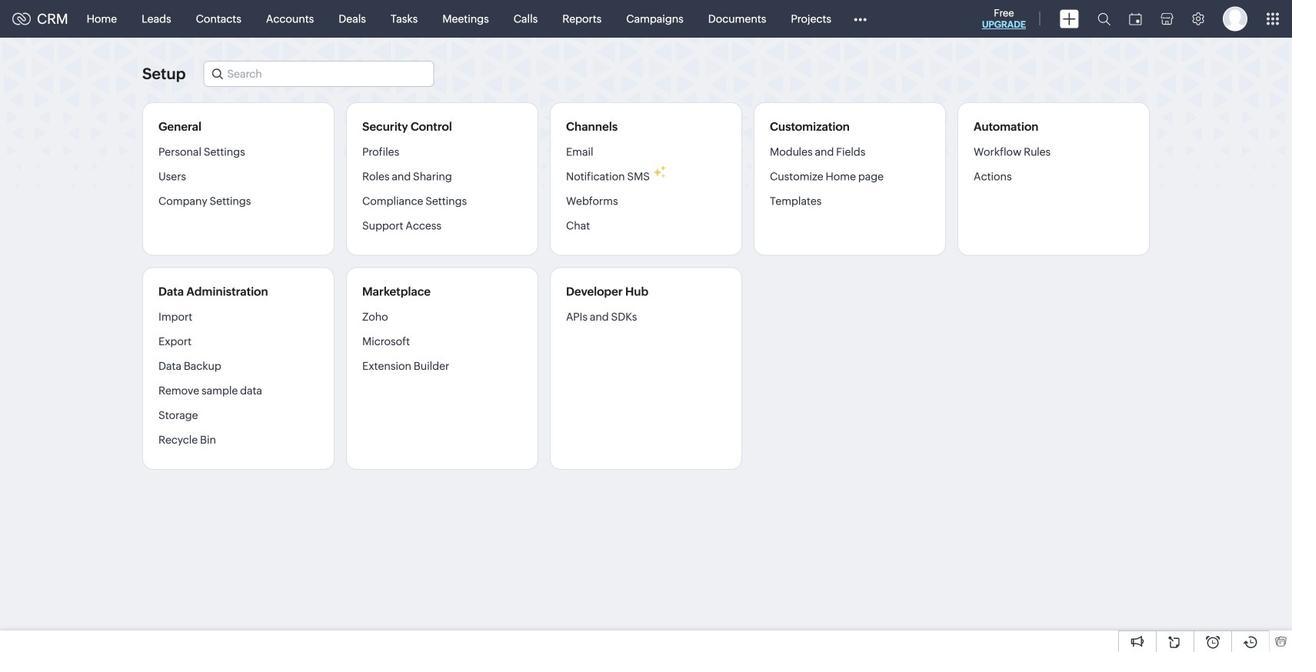 Task type: vqa. For each thing, say whether or not it's contained in the screenshot.
field
yes



Task type: locate. For each thing, give the bounding box(es) containing it.
profile element
[[1214, 0, 1257, 37]]

profile image
[[1223, 7, 1248, 31]]

create menu image
[[1060, 10, 1080, 28]]

None field
[[203, 61, 434, 87]]

search element
[[1089, 0, 1120, 38]]

create menu element
[[1051, 0, 1089, 37]]

search image
[[1098, 12, 1111, 25]]



Task type: describe. For each thing, give the bounding box(es) containing it.
calendar image
[[1130, 13, 1143, 25]]

Other Modules field
[[844, 7, 877, 31]]

Search text field
[[204, 62, 433, 86]]

logo image
[[12, 13, 31, 25]]



